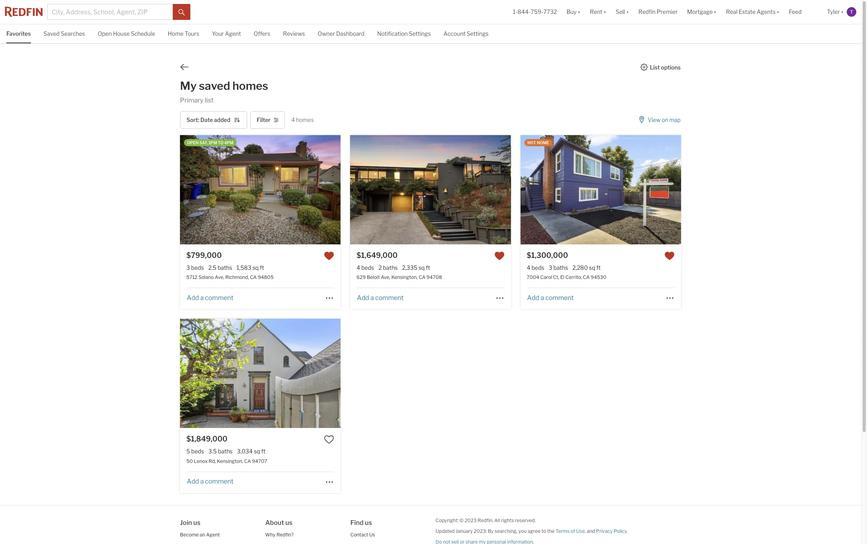 Task type: describe. For each thing, give the bounding box(es) containing it.
ft for $799,000
[[260, 265, 264, 271]]

759-
[[531, 9, 544, 15]]

contact
[[351, 532, 369, 538]]

view on map
[[648, 117, 681, 123]]

1 horizontal spatial homes
[[296, 117, 314, 123]]

©
[[460, 518, 464, 524]]

844-
[[518, 9, 531, 15]]

4 beds for $1,649,000
[[357, 265, 374, 271]]

lenox
[[194, 458, 208, 464]]

sort : date added
[[187, 117, 230, 123]]

hot
[[528, 141, 536, 145]]

50 lenox rd, kensington, ca 94707
[[187, 458, 267, 464]]

the
[[548, 528, 555, 534]]

open
[[187, 141, 199, 145]]

why
[[265, 532, 276, 538]]

sq for $1,649,000
[[419, 265, 425, 271]]

dashboard
[[336, 30, 365, 37]]

open
[[98, 30, 112, 37]]

94530
[[591, 275, 607, 281]]

reserved.
[[515, 518, 536, 524]]

mortgage ▾ button
[[683, 0, 722, 24]]

0 horizontal spatial 4
[[291, 117, 295, 123]]

beloit
[[367, 275, 380, 281]]

comment for $1,300,000
[[546, 294, 574, 302]]

$1,649,000
[[357, 251, 398, 260]]

beds for $1,300,000
[[532, 265, 545, 271]]

4 beds for $1,300,000
[[527, 265, 545, 271]]

add a comment button for $1,300,000
[[527, 294, 575, 302]]

,
[[585, 528, 586, 534]]

a for $1,300,000
[[541, 294, 544, 302]]

open house schedule link
[[98, 24, 155, 42]]

updated january 2023: by searching, you agree to the terms of use , and privacy policy .
[[436, 528, 628, 534]]

3 for 3 baths
[[549, 265, 553, 271]]

94708
[[427, 275, 442, 281]]

▾ for sell ▾
[[627, 9, 629, 15]]

owner dashboard link
[[318, 24, 365, 42]]

notification settings link
[[377, 24, 431, 42]]

baths for $799,000
[[218, 265, 232, 271]]

$1,300,000
[[527, 251, 568, 260]]

baths for $1,849,000
[[218, 448, 233, 455]]

my saved homes primary list
[[180, 79, 268, 104]]

feed button
[[785, 0, 823, 24]]

1-844-759-7732
[[513, 9, 557, 15]]

add for $1,649,000
[[357, 294, 369, 302]]

homes inside my saved homes primary list
[[233, 79, 268, 93]]

why redfin?
[[265, 532, 294, 538]]

owner dashboard
[[318, 30, 365, 37]]

sat,
[[200, 141, 208, 145]]

add a comment button for $799,000
[[187, 294, 234, 302]]

▾ for mortgage ▾
[[714, 9, 717, 15]]

add for $1,849,000
[[187, 478, 199, 486]]

notification settings
[[377, 30, 431, 37]]

add a comment for $1,649,000
[[357, 294, 404, 302]]

redfin?
[[277, 532, 294, 538]]

real estate agents ▾ link
[[727, 0, 780, 24]]

list
[[650, 64, 660, 71]]

my
[[180, 79, 197, 93]]

updated
[[436, 528, 455, 534]]

sort
[[187, 117, 198, 123]]

policy
[[614, 528, 627, 534]]

list options
[[650, 64, 681, 71]]

comment for $1,849,000
[[205, 478, 234, 486]]

2023
[[465, 518, 477, 524]]

50
[[187, 458, 193, 464]]

feed
[[790, 9, 802, 15]]

favorite button checkbox for $799,000
[[324, 251, 335, 261]]

add for $1,300,000
[[528, 294, 540, 302]]

rights
[[502, 518, 514, 524]]

add a comment button for $1,649,000
[[357, 294, 404, 302]]

you
[[519, 528, 527, 534]]

a for $1,849,000
[[200, 478, 204, 486]]

1-844-759-7732 link
[[513, 9, 557, 15]]

premier
[[657, 9, 678, 15]]

real estate agents ▾
[[727, 9, 780, 15]]

favorites
[[6, 30, 31, 37]]

account
[[444, 30, 466, 37]]

join us
[[180, 519, 201, 527]]

3 photo of 7004 carol ct, el cerrito, ca 94530 image from the left
[[681, 135, 842, 245]]

1,583
[[237, 265, 251, 271]]

favorite button image for $1,849,000
[[324, 435, 335, 445]]

of
[[571, 528, 576, 534]]

find
[[351, 519, 364, 527]]

added
[[214, 117, 230, 123]]

saved searches
[[44, 30, 85, 37]]

▾ for rent ▾
[[604, 9, 607, 15]]

and
[[587, 528, 596, 534]]

to
[[218, 141, 224, 145]]

solano
[[199, 275, 214, 281]]

4 for $1,300,000
[[527, 265, 531, 271]]

5712
[[187, 275, 198, 281]]

ca for $799,000
[[250, 275, 257, 281]]

1 photo of 50 lenox rd, kensington, ca 94707 image from the left
[[20, 319, 180, 428]]

offers link
[[254, 24, 270, 42]]

beds for $1,849,000
[[191, 448, 204, 455]]

1pm
[[209, 141, 217, 145]]

sq for $799,000
[[253, 265, 259, 271]]

ct,
[[553, 275, 560, 281]]

baths for $1,300,000
[[554, 265, 568, 271]]

beds for $1,649,000
[[362, 265, 374, 271]]

2023:
[[474, 528, 487, 534]]

2 photo of 629 beloit ave, kensington, ca 94708 image from the left
[[350, 135, 511, 245]]

open house schedule
[[98, 30, 155, 37]]

offers
[[254, 30, 270, 37]]

redfin
[[639, 9, 656, 15]]

2 photo of 7004 carol ct, el cerrito, ca 94530 image from the left
[[521, 135, 682, 245]]

map
[[670, 117, 681, 123]]

City, Address, School, Agent, ZIP search field
[[47, 4, 173, 20]]

kensington, for $1,849,000
[[217, 458, 243, 464]]

baths for $1,649,000
[[383, 265, 398, 271]]

0 horizontal spatial agent
[[206, 532, 220, 538]]

cerrito,
[[566, 275, 582, 281]]

4pm
[[224, 141, 234, 145]]

5 beds
[[187, 448, 204, 455]]

add a comment for $1,300,000
[[528, 294, 574, 302]]

2,280
[[573, 265, 588, 271]]

5 ▾ from the left
[[777, 9, 780, 15]]

buy ▾
[[567, 9, 581, 15]]

1 photo of 5712 solano ave, richmond, ca 94805 image from the left
[[20, 135, 180, 245]]



Task type: vqa. For each thing, say whether or not it's contained in the screenshot.
3,034
yes



Task type: locate. For each thing, give the bounding box(es) containing it.
1 ▾ from the left
[[578, 9, 581, 15]]

primary
[[180, 97, 204, 104]]

a down lenox
[[200, 478, 204, 486]]

home tours
[[168, 30, 199, 37]]

▾ right the buy
[[578, 9, 581, 15]]

2,280 sq ft
[[573, 265, 601, 271]]

3 for 3 beds
[[187, 265, 190, 271]]

3.5
[[209, 448, 217, 455]]

settings for account settings
[[467, 30, 489, 37]]

comment for $799,000
[[205, 294, 234, 302]]

add down 629
[[357, 294, 369, 302]]

add down 50
[[187, 478, 199, 486]]

2 3 from the left
[[549, 265, 553, 271]]

carol
[[541, 275, 552, 281]]

view
[[648, 117, 661, 123]]

photo of 629 beloit ave, kensington, ca 94708 image
[[190, 135, 351, 245], [350, 135, 511, 245], [511, 135, 672, 245]]

terms
[[556, 528, 570, 534]]

0 horizontal spatial favorite button checkbox
[[324, 251, 335, 261]]

0 horizontal spatial kensington,
[[217, 458, 243, 464]]

your agent
[[212, 30, 241, 37]]

favorite button image for $1,300,000
[[665, 251, 675, 261]]

photo of 7004 carol ct, el cerrito, ca 94530 image
[[360, 135, 521, 245], [521, 135, 682, 245], [681, 135, 842, 245]]

us up redfin?
[[286, 519, 293, 527]]

agent right your
[[225, 30, 241, 37]]

comment down 629 beloit ave, kensington, ca 94708
[[375, 294, 404, 302]]

add a comment button down the beloit at the left
[[357, 294, 404, 302]]

list options button
[[640, 63, 682, 71]]

baths up el
[[554, 265, 568, 271]]

notification
[[377, 30, 408, 37]]

0 horizontal spatial homes
[[233, 79, 268, 93]]

rent ▾
[[590, 9, 607, 15]]

add a comment button down rd,
[[187, 478, 234, 486]]

1 horizontal spatial favorite button checkbox
[[495, 251, 505, 261]]

add a comment button
[[187, 294, 234, 302], [357, 294, 404, 302], [527, 294, 575, 302], [187, 478, 234, 486]]

favorites link
[[6, 24, 31, 42]]

estate
[[739, 9, 756, 15]]

settings right account on the top of page
[[467, 30, 489, 37]]

0 horizontal spatial ave,
[[215, 275, 224, 281]]

tyler
[[828, 9, 840, 15]]

find us
[[351, 519, 372, 527]]

1 3 from the left
[[187, 265, 190, 271]]

privacy policy link
[[597, 528, 627, 534]]

sq right 1,583
[[253, 265, 259, 271]]

2 horizontal spatial us
[[365, 519, 372, 527]]

add a comment for $1,849,000
[[187, 478, 234, 486]]

buy ▾ button
[[562, 0, 586, 24]]

become an agent button
[[180, 532, 220, 538]]

account settings link
[[444, 24, 489, 42]]

comment down rd,
[[205, 478, 234, 486]]

3 photo of 629 beloit ave, kensington, ca 94708 image from the left
[[511, 135, 672, 245]]

a down carol
[[541, 294, 544, 302]]

1 vertical spatial agent
[[206, 532, 220, 538]]

0 vertical spatial agent
[[225, 30, 241, 37]]

agent
[[225, 30, 241, 37], [206, 532, 220, 538]]

open sat, 1pm to 4pm
[[187, 141, 234, 145]]

1 horizontal spatial us
[[286, 519, 293, 527]]

ave, for $799,000
[[215, 275, 224, 281]]

▾ right sell
[[627, 9, 629, 15]]

january
[[456, 528, 473, 534]]

owner
[[318, 30, 335, 37]]

sq right 2,335
[[419, 265, 425, 271]]

0 vertical spatial favorite button checkbox
[[495, 251, 505, 261]]

2 settings from the left
[[467, 30, 489, 37]]

▾ right "tyler"
[[842, 9, 844, 15]]

add a comment button for $1,849,000
[[187, 478, 234, 486]]

ca down 2,335 sq ft
[[419, 275, 426, 281]]

homes right saved
[[233, 79, 268, 93]]

ca down 3,034
[[244, 458, 251, 464]]

0 horizontal spatial favorite button image
[[324, 251, 335, 261]]

mortgage ▾
[[688, 9, 717, 15]]

2 favorite button image from the left
[[495, 251, 505, 261]]

baths up 5712 solano ave, richmond, ca 94805
[[218, 265, 232, 271]]

homes right filter popup button
[[296, 117, 314, 123]]

2 photo of 5712 solano ave, richmond, ca 94805 image from the left
[[180, 135, 341, 245]]

ft up 94707
[[261, 448, 266, 455]]

1 horizontal spatial 4
[[357, 265, 360, 271]]

ft for $1,300,000
[[597, 265, 601, 271]]

home
[[537, 141, 550, 145]]

7004
[[527, 275, 540, 281]]

rent
[[590, 9, 603, 15]]

0 horizontal spatial 3
[[187, 265, 190, 271]]

favorite button image
[[324, 251, 335, 261], [495, 251, 505, 261]]

kensington, down 3.5 baths
[[217, 458, 243, 464]]

kensington, for $1,649,000
[[392, 275, 418, 281]]

2,335
[[402, 265, 418, 271]]

baths
[[218, 265, 232, 271], [383, 265, 398, 271], [554, 265, 568, 271], [218, 448, 233, 455]]

beds up 5712
[[191, 265, 204, 271]]

1 horizontal spatial settings
[[467, 30, 489, 37]]

comment for $1,649,000
[[375, 294, 404, 302]]

1 horizontal spatial favorite button image
[[495, 251, 505, 261]]

1 favorite button checkbox from the left
[[324, 251, 335, 261]]

ave, down "2.5 baths"
[[215, 275, 224, 281]]

4 ▾ from the left
[[714, 9, 717, 15]]

ave, down 2 baths
[[381, 275, 391, 281]]

ave,
[[215, 275, 224, 281], [381, 275, 391, 281]]

1 horizontal spatial favorite button image
[[665, 251, 675, 261]]

contact us
[[351, 532, 375, 538]]

settings for notification settings
[[409, 30, 431, 37]]

add a comment button down carol
[[527, 294, 575, 302]]

1 vertical spatial homes
[[296, 117, 314, 123]]

favorite button checkbox for $1,649,000
[[495, 251, 505, 261]]

submit search image
[[179, 9, 185, 15]]

0 vertical spatial favorite button image
[[665, 251, 675, 261]]

1 vertical spatial favorite button image
[[324, 435, 335, 445]]

▾ for buy ▾
[[578, 9, 581, 15]]

1 horizontal spatial favorite button checkbox
[[665, 251, 675, 261]]

4 beds up 7004
[[527, 265, 545, 271]]

2 photo of 50 lenox rd, kensington, ca 94707 image from the left
[[180, 319, 341, 428]]

by
[[488, 528, 494, 534]]

kensington,
[[392, 275, 418, 281], [217, 458, 243, 464]]

add a comment down carol
[[528, 294, 574, 302]]

saved
[[199, 79, 230, 93]]

us
[[193, 519, 201, 527], [286, 519, 293, 527], [365, 519, 372, 527]]

schedule
[[131, 30, 155, 37]]

3 up carol
[[549, 265, 553, 271]]

beds up 7004
[[532, 265, 545, 271]]

ca down 2,280 sq ft
[[583, 275, 590, 281]]

3 photo of 5712 solano ave, richmond, ca 94805 image from the left
[[341, 135, 502, 245]]

0 vertical spatial kensington,
[[392, 275, 418, 281]]

an
[[200, 532, 205, 538]]

favorite button checkbox for $1,849,000
[[324, 435, 335, 445]]

0 horizontal spatial settings
[[409, 30, 431, 37]]

4 for $1,649,000
[[357, 265, 360, 271]]

4 up 7004
[[527, 265, 531, 271]]

4 up 629
[[357, 265, 360, 271]]

settings right "notification" on the top left of page
[[409, 30, 431, 37]]

sq
[[253, 265, 259, 271], [419, 265, 425, 271], [589, 265, 596, 271], [254, 448, 260, 455]]

buy ▾ button
[[567, 0, 581, 24]]

searching,
[[495, 528, 518, 534]]

your agent link
[[212, 24, 241, 42]]

1 horizontal spatial kensington,
[[392, 275, 418, 281]]

date
[[201, 117, 213, 123]]

ft up 94708
[[426, 265, 430, 271]]

▾
[[578, 9, 581, 15], [604, 9, 607, 15], [627, 9, 629, 15], [714, 9, 717, 15], [777, 9, 780, 15], [842, 9, 844, 15]]

1 horizontal spatial 3
[[549, 265, 553, 271]]

0 horizontal spatial us
[[193, 519, 201, 527]]

2 ave, from the left
[[381, 275, 391, 281]]

2 favorite button checkbox from the left
[[665, 251, 675, 261]]

sq up 94530
[[589, 265, 596, 271]]

sq for $1,849,000
[[254, 448, 260, 455]]

agent right 'an'
[[206, 532, 220, 538]]

a
[[200, 294, 204, 302], [371, 294, 374, 302], [541, 294, 544, 302], [200, 478, 204, 486]]

baths right 2
[[383, 265, 398, 271]]

2 us from the left
[[286, 519, 293, 527]]

us for join us
[[193, 519, 201, 527]]

a down the beloit at the left
[[371, 294, 374, 302]]

settings inside 'link'
[[467, 30, 489, 37]]

buy
[[567, 9, 577, 15]]

beds right 5
[[191, 448, 204, 455]]

favorite button image for $1,649,000
[[495, 251, 505, 261]]

1 vertical spatial favorite button checkbox
[[324, 435, 335, 445]]

favorite button image for $799,000
[[324, 251, 335, 261]]

▾ right rent
[[604, 9, 607, 15]]

1 photo of 629 beloit ave, kensington, ca 94708 image from the left
[[190, 135, 351, 245]]

0 horizontal spatial favorite button checkbox
[[324, 435, 335, 445]]

4 beds up 629
[[357, 265, 374, 271]]

photo of 50 lenox rd, kensington, ca 94707 image
[[20, 319, 180, 428], [180, 319, 341, 428], [341, 319, 502, 428]]

us for about us
[[286, 519, 293, 527]]

.
[[627, 528, 628, 534]]

1 favorite button image from the left
[[324, 251, 335, 261]]

your
[[212, 30, 224, 37]]

2 4 beds from the left
[[527, 265, 545, 271]]

add for $799,000
[[187, 294, 199, 302]]

$799,000
[[187, 251, 222, 260]]

terms of use link
[[556, 528, 585, 534]]

add down 5712
[[187, 294, 199, 302]]

2 ▾ from the left
[[604, 9, 607, 15]]

7732
[[544, 9, 557, 15]]

▾ for tyler ▾
[[842, 9, 844, 15]]

1 vertical spatial kensington,
[[217, 458, 243, 464]]

ft up the 94805
[[260, 265, 264, 271]]

2 horizontal spatial 4
[[527, 265, 531, 271]]

1 horizontal spatial agent
[[225, 30, 241, 37]]

ca down '1,583 sq ft'
[[250, 275, 257, 281]]

3 us from the left
[[365, 519, 372, 527]]

add a comment down "solano"
[[187, 294, 234, 302]]

94707
[[252, 458, 267, 464]]

ave, for $1,649,000
[[381, 275, 391, 281]]

ca for $1,849,000
[[244, 458, 251, 464]]

ft for $1,649,000
[[426, 265, 430, 271]]

1 horizontal spatial 4 beds
[[527, 265, 545, 271]]

add down 7004
[[528, 294, 540, 302]]

2.5 baths
[[208, 265, 232, 271]]

2,335 sq ft
[[402, 265, 430, 271]]

us right join
[[193, 519, 201, 527]]

1 ave, from the left
[[215, 275, 224, 281]]

list
[[205, 97, 214, 104]]

settings
[[409, 30, 431, 37], [467, 30, 489, 37]]

favorite button image
[[665, 251, 675, 261], [324, 435, 335, 445]]

3 photo of 50 lenox rd, kensington, ca 94707 image from the left
[[341, 319, 502, 428]]

0 horizontal spatial favorite button image
[[324, 435, 335, 445]]

▾ right mortgage
[[714, 9, 717, 15]]

1 photo of 7004 carol ct, el cerrito, ca 94530 image from the left
[[360, 135, 521, 245]]

view on map button
[[638, 111, 682, 129]]

baths up 50 lenox rd, kensington, ca 94707
[[218, 448, 233, 455]]

a down "solano"
[[200, 294, 204, 302]]

favorite button checkbox
[[324, 251, 335, 261], [665, 251, 675, 261]]

reviews
[[283, 30, 305, 37]]

1 horizontal spatial ave,
[[381, 275, 391, 281]]

sq for $1,300,000
[[589, 265, 596, 271]]

a for $799,000
[[200, 294, 204, 302]]

richmond,
[[225, 275, 249, 281]]

filter button
[[250, 111, 285, 129]]

sq up 94707
[[254, 448, 260, 455]]

account settings
[[444, 30, 489, 37]]

3 ▾ from the left
[[627, 9, 629, 15]]

hot home
[[528, 141, 550, 145]]

2 baths
[[379, 265, 398, 271]]

add a comment button down "solano"
[[187, 294, 234, 302]]

0 vertical spatial homes
[[233, 79, 268, 93]]

comment down el
[[546, 294, 574, 302]]

become
[[180, 532, 199, 538]]

4 beds
[[357, 265, 374, 271], [527, 265, 545, 271]]

photo of 5712 solano ave, richmond, ca 94805 image
[[20, 135, 180, 245], [180, 135, 341, 245], [341, 135, 502, 245]]

beds for $799,000
[[191, 265, 204, 271]]

1 4 beds from the left
[[357, 265, 374, 271]]

comment down 5712 solano ave, richmond, ca 94805
[[205, 294, 234, 302]]

favorite button checkbox
[[495, 251, 505, 261], [324, 435, 335, 445]]

3 up 5712
[[187, 265, 190, 271]]

use
[[577, 528, 585, 534]]

searches
[[61, 30, 85, 37]]

ft up 94530
[[597, 265, 601, 271]]

1 us from the left
[[193, 519, 201, 527]]

home
[[168, 30, 184, 37]]

agents
[[757, 9, 776, 15]]

add a comment down the beloit at the left
[[357, 294, 404, 302]]

1 settings from the left
[[409, 30, 431, 37]]

favorite button checkbox for $1,300,000
[[665, 251, 675, 261]]

kensington, down 2,335
[[392, 275, 418, 281]]

us for find us
[[365, 519, 372, 527]]

beds up the beloit at the left
[[362, 265, 374, 271]]

ft for $1,849,000
[[261, 448, 266, 455]]

3
[[187, 265, 190, 271], [549, 265, 553, 271]]

4 homes
[[291, 117, 314, 123]]

us
[[370, 532, 375, 538]]

us right find
[[365, 519, 372, 527]]

ft
[[260, 265, 264, 271], [426, 265, 430, 271], [597, 265, 601, 271], [261, 448, 266, 455]]

5
[[187, 448, 190, 455]]

▾ right agents
[[777, 9, 780, 15]]

add a comment down rd,
[[187, 478, 234, 486]]

7004 carol ct, el cerrito, ca 94530
[[527, 275, 607, 281]]

add a comment for $799,000
[[187, 294, 234, 302]]

a for $1,649,000
[[371, 294, 374, 302]]

sell ▾ button
[[616, 0, 629, 24]]

ca for $1,649,000
[[419, 275, 426, 281]]

6 ▾ from the left
[[842, 9, 844, 15]]

:
[[198, 117, 199, 123]]

reviews link
[[283, 24, 305, 42]]

4 right filter popup button
[[291, 117, 295, 123]]

0 horizontal spatial 4 beds
[[357, 265, 374, 271]]

user photo image
[[847, 7, 857, 17]]

on
[[662, 117, 669, 123]]

agree
[[528, 528, 541, 534]]



